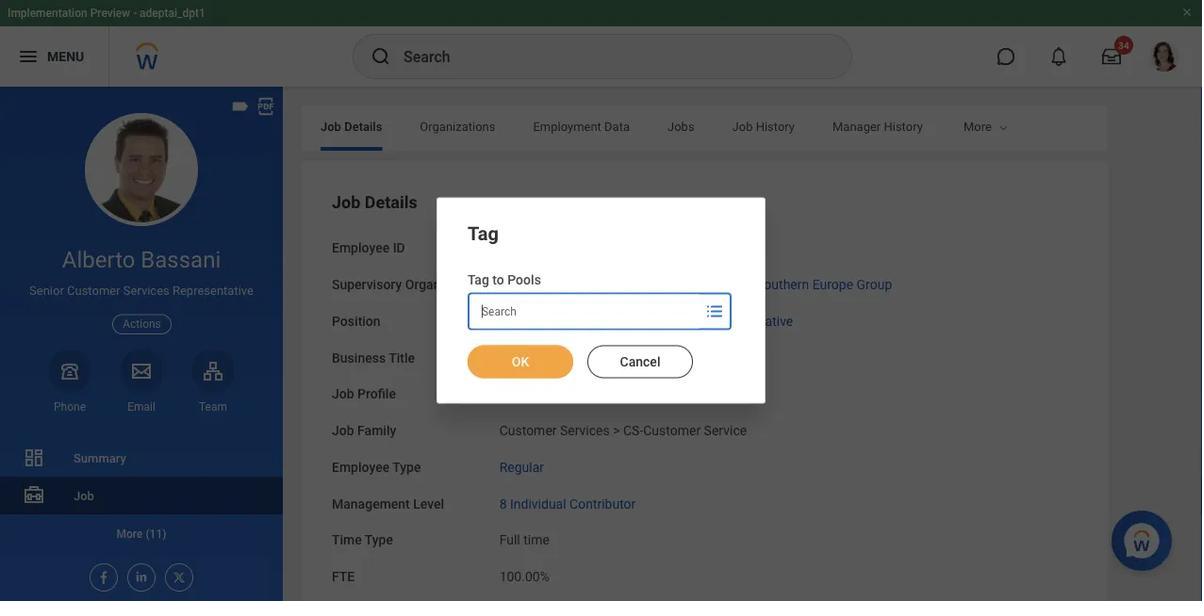 Task type: describe. For each thing, give the bounding box(es) containing it.
time
[[524, 533, 550, 549]]

job image
[[23, 485, 45, 507]]

manager
[[833, 119, 881, 133]]

preview
[[90, 7, 130, 20]]

organizations
[[420, 119, 496, 133]]

cs-
[[623, 423, 644, 439]]

management level
[[332, 496, 444, 512]]

employee for employee id
[[332, 241, 390, 256]]

pools
[[508, 272, 541, 288]]

services inside business title element
[[601, 350, 651, 366]]

email alberto bassani element
[[120, 400, 163, 415]]

supervisory
[[332, 277, 402, 293]]

customer inside 'link'
[[540, 387, 598, 402]]

senior customer services representative for "senior customer services representative" 'link'
[[500, 387, 741, 402]]

x image
[[166, 565, 187, 586]]

customer up business title element
[[592, 314, 650, 329]]

1 global from the left
[[500, 277, 537, 293]]

job up employee id
[[332, 193, 361, 213]]

view printable version (pdf) image
[[256, 96, 276, 117]]

manager history
[[833, 119, 923, 133]]

summary
[[74, 451, 126, 465]]

p-
[[500, 314, 512, 329]]

services inside 'link'
[[601, 387, 651, 402]]

team
[[199, 401, 227, 414]]

view team image
[[202, 360, 224, 383]]

tab list containing job details
[[302, 106, 1186, 151]]

8
[[500, 496, 507, 512]]

services inside job family element
[[560, 423, 610, 439]]

history for worker history
[[1147, 119, 1186, 133]]

employment
[[533, 119, 602, 133]]

senior down modern
[[552, 314, 589, 329]]

job right jobs
[[733, 119, 753, 133]]

id
[[393, 241, 405, 256]]

tag to pools
[[468, 272, 541, 288]]

management chain
[[961, 119, 1067, 133]]

profile
[[358, 387, 396, 402]]

services left >>
[[589, 277, 639, 293]]

region containing ok
[[468, 330, 735, 380]]

to
[[493, 272, 504, 288]]

notifications large image
[[1050, 47, 1069, 66]]

organization
[[405, 277, 481, 293]]

phone
[[54, 401, 86, 414]]

facebook image
[[91, 565, 111, 586]]

worker
[[1105, 119, 1144, 133]]

time
[[332, 533, 362, 549]]

00199
[[512, 314, 549, 329]]

business
[[332, 350, 386, 366]]

management for management level
[[332, 496, 410, 512]]

senior customer services representative link
[[500, 383, 741, 402]]

family
[[358, 423, 396, 439]]

data
[[605, 119, 630, 133]]

senior customer services representative for business title element
[[500, 350, 741, 366]]

job link
[[0, 477, 283, 515]]

navigation pane region
[[0, 87, 283, 602]]

mail image
[[130, 360, 153, 383]]

phone button
[[48, 350, 91, 415]]

individual
[[510, 496, 567, 512]]

employee type
[[332, 460, 421, 475]]

worker history
[[1105, 119, 1186, 133]]

job family element
[[500, 412, 747, 440]]

email button
[[120, 350, 163, 415]]

customer left service
[[644, 423, 701, 439]]

representative inside 'link'
[[654, 387, 741, 402]]

job history
[[733, 119, 795, 133]]

>>
[[642, 277, 656, 293]]

- inside banner
[[133, 7, 137, 20]]

regular link
[[500, 456, 544, 475]]

details inside group
[[365, 193, 418, 213]]

management for management chain
[[961, 119, 1033, 133]]

cancel
[[620, 354, 661, 370]]

type for employee type
[[393, 460, 421, 475]]

history for manager history
[[884, 119, 923, 133]]



Task type: locate. For each thing, give the bounding box(es) containing it.
inbox large image
[[1103, 47, 1122, 66]]

type
[[393, 460, 421, 475], [365, 533, 393, 549]]

senior
[[29, 284, 64, 298], [552, 314, 589, 329], [500, 350, 537, 366], [500, 387, 537, 402]]

services left prompts image
[[653, 314, 703, 329]]

employee
[[332, 241, 390, 256], [332, 460, 390, 475]]

type for time type
[[365, 533, 393, 549]]

job inside navigation pane region
[[74, 489, 94, 503]]

region
[[468, 330, 735, 380]]

senior down ok button
[[500, 387, 537, 402]]

representative inside navigation pane region
[[173, 284, 254, 298]]

1 horizontal spatial global
[[659, 277, 697, 293]]

tab list
[[302, 106, 1186, 151]]

services left > on the bottom of the page
[[560, 423, 610, 439]]

type right time
[[365, 533, 393, 549]]

history right worker on the top right
[[1147, 119, 1186, 133]]

job
[[321, 119, 341, 133], [733, 119, 753, 133], [332, 193, 361, 213], [332, 387, 354, 402], [332, 423, 354, 439], [74, 489, 94, 503]]

2 vertical spatial senior customer services representative
[[500, 387, 741, 402]]

0 horizontal spatial management
[[332, 496, 410, 512]]

p-00199 senior customer services representative
[[500, 314, 794, 329]]

type up management level
[[393, 460, 421, 475]]

history left manager
[[756, 119, 795, 133]]

employee for employee type
[[332, 460, 390, 475]]

customer down 'alberto'
[[67, 284, 120, 298]]

senior customer services representative down alberto bassani
[[29, 284, 254, 298]]

- right support
[[750, 277, 753, 293]]

details up id
[[365, 193, 418, 213]]

senior inside business title element
[[500, 350, 537, 366]]

2 history from the left
[[884, 119, 923, 133]]

history right manager
[[884, 119, 923, 133]]

job left 'family'
[[332, 423, 354, 439]]

europe
[[813, 277, 854, 293]]

customer
[[67, 284, 120, 298], [592, 314, 650, 329], [540, 350, 598, 366], [540, 387, 598, 402], [500, 423, 557, 439], [644, 423, 701, 439]]

team alberto bassani element
[[191, 400, 235, 415]]

actions
[[123, 318, 161, 331]]

alberto
[[62, 247, 135, 274]]

services up "senior customer services representative" 'link'
[[601, 350, 651, 366]]

full time element
[[500, 529, 550, 549]]

management
[[961, 119, 1033, 133], [332, 496, 410, 512]]

services
[[589, 277, 639, 293], [123, 284, 170, 298], [653, 314, 703, 329], [601, 350, 651, 366], [601, 387, 651, 402], [560, 423, 610, 439]]

0 horizontal spatial -
[[133, 7, 137, 20]]

level
[[413, 496, 444, 512]]

search image
[[370, 45, 392, 68]]

management inside job details group
[[332, 496, 410, 512]]

global up '00199'
[[500, 277, 537, 293]]

list
[[0, 440, 283, 553]]

8 individual contributor
[[500, 496, 636, 512]]

customer right ok
[[540, 350, 598, 366]]

position
[[332, 314, 381, 329]]

modern
[[540, 277, 586, 293]]

tag for tag to pools
[[468, 272, 489, 288]]

job family
[[332, 423, 396, 439]]

job details down the search icon
[[321, 119, 382, 133]]

1 horizontal spatial -
[[750, 277, 753, 293]]

8 individual contributor link
[[500, 493, 636, 512]]

0 vertical spatial management
[[961, 119, 1033, 133]]

representative inside business title element
[[654, 350, 741, 366]]

senior customer services representative inside navigation pane region
[[29, 284, 254, 298]]

customer down ok button
[[540, 387, 598, 402]]

employment data
[[533, 119, 630, 133]]

2 global from the left
[[659, 277, 697, 293]]

phone alberto bassani element
[[48, 400, 91, 415]]

0 vertical spatial job details
[[321, 119, 382, 133]]

1 vertical spatial employee
[[332, 460, 390, 475]]

tag left the to
[[468, 272, 489, 288]]

1 vertical spatial -
[[750, 277, 753, 293]]

full
[[500, 533, 520, 549]]

management down employee type
[[332, 496, 410, 512]]

global right >>
[[659, 277, 697, 293]]

customer inside business title element
[[540, 350, 598, 366]]

global modern services >> global support - southern europe group link
[[500, 273, 893, 293]]

adeptai_dpt1
[[140, 7, 205, 20]]

job down the summary
[[74, 489, 94, 503]]

-
[[133, 7, 137, 20], [750, 277, 753, 293]]

>
[[613, 423, 620, 439]]

supervisory organization
[[332, 277, 481, 293]]

history
[[756, 119, 795, 133], [884, 119, 923, 133], [1147, 119, 1186, 133]]

2 horizontal spatial history
[[1147, 119, 1186, 133]]

ok button
[[468, 345, 573, 379]]

0 vertical spatial employee
[[332, 241, 390, 256]]

services down alberto bassani
[[123, 284, 170, 298]]

list containing summary
[[0, 440, 283, 553]]

p-00199 senior customer services representative link
[[500, 310, 794, 329]]

1 vertical spatial job details
[[332, 193, 418, 213]]

1 vertical spatial management
[[332, 496, 410, 512]]

business title element
[[500, 339, 741, 367]]

0 horizontal spatial history
[[756, 119, 795, 133]]

services up job family element
[[601, 387, 651, 402]]

details
[[344, 119, 382, 133], [365, 193, 418, 213]]

100.00%
[[500, 570, 550, 585]]

management left chain
[[961, 119, 1033, 133]]

regular
[[500, 460, 544, 475]]

fte
[[332, 570, 355, 585]]

senior customer services representative up "senior customer services representative" 'link'
[[500, 350, 741, 366]]

0 vertical spatial details
[[344, 119, 382, 133]]

representative up service
[[654, 387, 741, 402]]

1 tag from the top
[[468, 223, 499, 245]]

0 vertical spatial tag
[[468, 223, 499, 245]]

close environment banner image
[[1182, 7, 1193, 18]]

summary link
[[0, 440, 283, 477]]

employee down job family
[[332, 460, 390, 475]]

tag image
[[230, 96, 251, 117]]

0 vertical spatial type
[[393, 460, 421, 475]]

customer inside navigation pane region
[[67, 284, 120, 298]]

tag up the to
[[468, 223, 499, 245]]

- right preview
[[133, 7, 137, 20]]

job details up employee id
[[332, 193, 418, 213]]

full time
[[500, 533, 550, 549]]

global
[[500, 277, 537, 293], [659, 277, 697, 293]]

employee up supervisory
[[332, 241, 390, 256]]

fte element
[[500, 558, 550, 586]]

senior down 'alberto'
[[29, 284, 64, 298]]

job profile
[[332, 387, 396, 402]]

customer up "regular" link
[[500, 423, 557, 439]]

representative down bassani
[[173, 284, 254, 298]]

prompts image
[[704, 300, 726, 323]]

phone image
[[57, 360, 83, 383]]

bassani
[[141, 247, 221, 274]]

Tag to Pools field
[[470, 295, 702, 329]]

3 history from the left
[[1147, 119, 1186, 133]]

employee id
[[332, 241, 405, 256]]

job left profile at the bottom left
[[332, 387, 354, 402]]

customer services > cs-customer service
[[500, 423, 747, 439]]

- inside job details group
[[750, 277, 753, 293]]

team link
[[191, 350, 235, 415]]

1 horizontal spatial history
[[884, 119, 923, 133]]

job details group
[[332, 191, 1078, 602]]

summary image
[[23, 447, 45, 470]]

services inside navigation pane region
[[123, 284, 170, 298]]

global modern services >> global support - southern europe group
[[500, 277, 893, 293]]

representative down prompts image
[[654, 350, 741, 366]]

senior inside navigation pane region
[[29, 284, 64, 298]]

2 employee from the top
[[332, 460, 390, 475]]

1 vertical spatial tag
[[468, 272, 489, 288]]

tag for tag
[[468, 223, 499, 245]]

1 vertical spatial details
[[365, 193, 418, 213]]

job details button
[[332, 193, 418, 213]]

business title
[[332, 350, 415, 366]]

contributor
[[570, 496, 636, 512]]

service
[[704, 423, 747, 439]]

implementation preview -   adeptai_dpt1
[[8, 7, 205, 20]]

tag
[[468, 223, 499, 245], [468, 272, 489, 288]]

senior customer services representative
[[29, 284, 254, 298], [500, 350, 741, 366], [500, 387, 741, 402]]

ok
[[512, 354, 529, 370]]

1 vertical spatial type
[[365, 533, 393, 549]]

1 history from the left
[[756, 119, 795, 133]]

representative down support
[[706, 314, 794, 329]]

job details
[[321, 119, 382, 133], [332, 193, 418, 213]]

senior customer services representative up job family element
[[500, 387, 741, 402]]

jobs
[[668, 119, 695, 133]]

senior down '00199'
[[500, 350, 537, 366]]

1 horizontal spatial management
[[961, 119, 1033, 133]]

0 vertical spatial senior customer services representative
[[29, 284, 254, 298]]

2 tag from the top
[[468, 272, 489, 288]]

actions button
[[112, 315, 171, 335]]

representative
[[173, 284, 254, 298], [706, 314, 794, 329], [654, 350, 741, 366], [654, 387, 741, 402]]

1 employee from the top
[[332, 241, 390, 256]]

chain
[[1036, 119, 1067, 133]]

support
[[700, 277, 746, 293]]

details down the search icon
[[344, 119, 382, 133]]

job up job details button
[[321, 119, 341, 133]]

linkedin image
[[128, 565, 149, 585]]

more
[[964, 119, 992, 133]]

0 vertical spatial -
[[133, 7, 137, 20]]

cancel button
[[588, 345, 693, 379]]

senior inside 'link'
[[500, 387, 537, 402]]

alberto bassani
[[62, 247, 221, 274]]

history for job history
[[756, 119, 795, 133]]

southern
[[757, 277, 810, 293]]

group
[[857, 277, 893, 293]]

implementation preview -   adeptai_dpt1 banner
[[0, 0, 1203, 87]]

profile logan mcneil element
[[1139, 36, 1191, 77]]

implementation
[[8, 7, 87, 20]]

1 vertical spatial senior customer services representative
[[500, 350, 741, 366]]

job details inside group
[[332, 193, 418, 213]]

time type
[[332, 533, 393, 549]]

email
[[127, 401, 155, 414]]

title
[[389, 350, 415, 366]]

0 horizontal spatial global
[[500, 277, 537, 293]]



Task type: vqa. For each thing, say whether or not it's contained in the screenshot.


